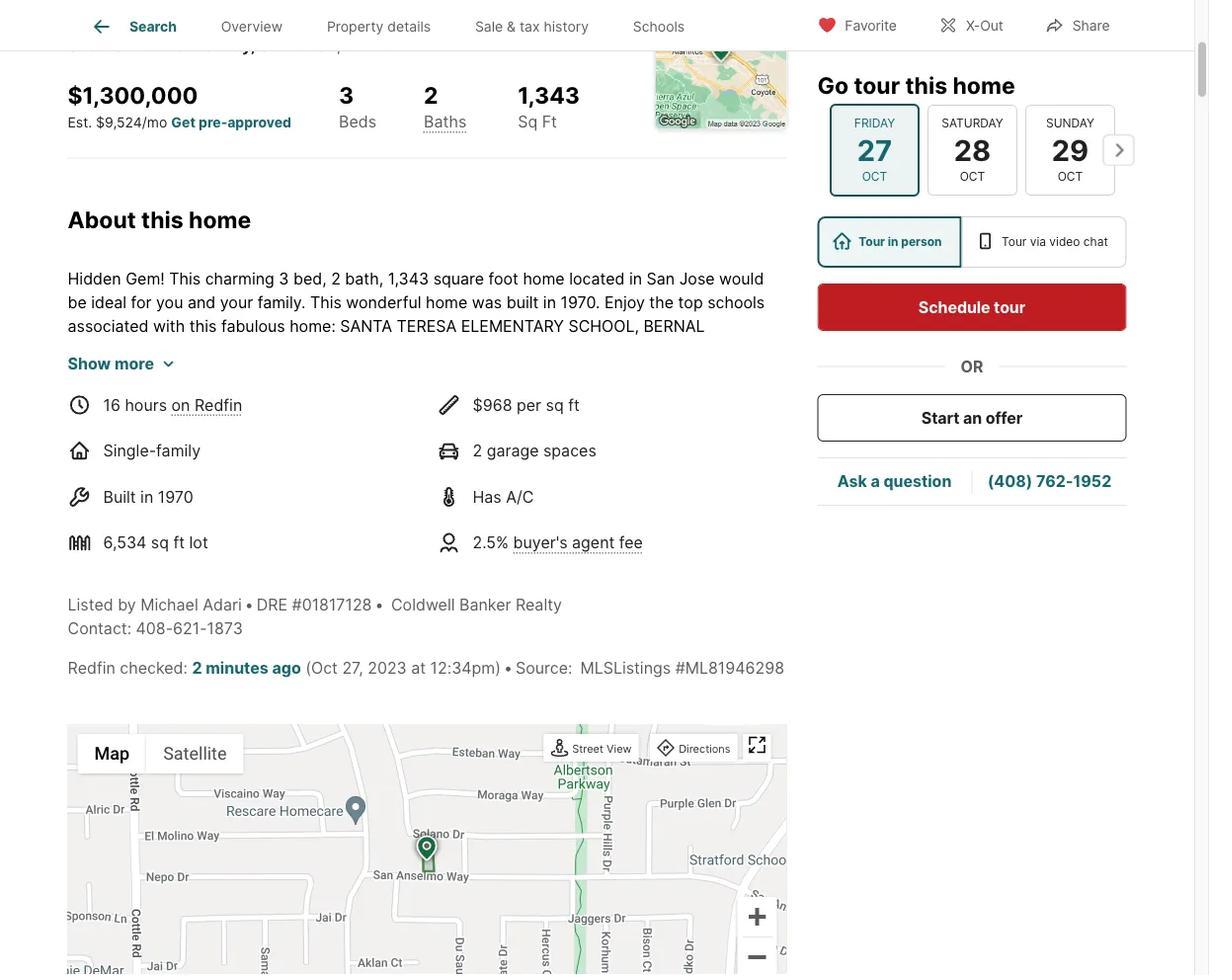 Task type: vqa. For each thing, say whether or not it's contained in the screenshot.
Source:
yes



Task type: describe. For each thing, give the bounding box(es) containing it.
foot
[[489, 269, 519, 288]]

sunday
[[1046, 116, 1095, 130]]

search
[[129, 18, 177, 35]]

1 horizontal spatial sq
[[546, 396, 564, 415]]

oct for 29
[[1058, 170, 1083, 184]]

0 horizontal spatial #
[[292, 595, 302, 615]]

share button
[[1029, 4, 1127, 45]]

area.
[[614, 411, 651, 431]]

a/c
[[506, 488, 534, 507]]

6382
[[68, 37, 109, 56]]

2 left garage
[[473, 442, 483, 461]]

realty
[[516, 595, 562, 615]]

ambience
[[404, 364, 477, 383]]

1 horizontal spatial kitchen
[[534, 340, 589, 360]]

steel
[[244, 388, 280, 407]]

via
[[1031, 235, 1047, 249]]

0 horizontal spatial with
[[153, 317, 185, 336]]

0 horizontal spatial by
[[118, 595, 136, 615]]

1 vertical spatial this
[[310, 293, 342, 312]]

schools
[[633, 18, 685, 35]]

map region
[[61, 608, 820, 976]]

was
[[472, 293, 502, 312]]

2 baths
[[424, 82, 467, 132]]

satellite
[[163, 744, 227, 765]]

listed by michael adari • dre # 01817128 • coldwell banker realty
[[68, 595, 562, 615]]

0 vertical spatial santa
[[340, 317, 392, 336]]

directions button
[[653, 737, 736, 763]]

0 vertical spatial teresa
[[397, 317, 457, 336]]

contact: 408-621-1873
[[68, 619, 243, 638]]

tour via video chat option
[[962, 216, 1127, 268]]

0 horizontal spatial hours
[[125, 396, 167, 415]]

ago
[[272, 659, 301, 678]]

tour in person option
[[818, 216, 962, 268]]

27
[[857, 133, 892, 167]]

to
[[508, 388, 523, 407]]

0 horizontal spatial sq
[[151, 533, 169, 553]]

your
[[220, 293, 253, 312]]

29
[[1052, 133, 1089, 167]]

elementary
[[461, 317, 564, 336]]

overview tab
[[199, 3, 305, 50]]

adari
[[203, 595, 242, 615]]

(oct
[[306, 659, 338, 678]]

oct for 28
[[960, 170, 985, 184]]

oct for 27
[[862, 170, 887, 184]]

coldwell
[[391, 595, 455, 615]]

12:34pm)
[[431, 659, 501, 678]]

warmth
[[543, 364, 600, 383]]

the right to
[[527, 388, 552, 407]]

0 horizontal spatial and
[[188, 293, 216, 312]]

1952
[[1074, 472, 1112, 491]]

appliances
[[285, 388, 365, 407]]

schedule tour
[[919, 298, 1026, 317]]

the up to
[[514, 364, 539, 383]]

the up beautiful
[[387, 388, 411, 407]]

408-
[[136, 619, 173, 638]]

hidden
[[68, 269, 121, 288]]

1 vertical spatial a
[[871, 472, 880, 491]]

for sale - active
[[85, 0, 214, 17]]

sale & tax history tab
[[453, 3, 611, 50]]

details
[[388, 18, 431, 35]]

favorite
[[845, 17, 897, 34]]

offer
[[986, 408, 1023, 427]]

1,343 sq ft
[[518, 82, 580, 132]]

tour for tour via video chat
[[1002, 235, 1027, 249]]

san inside "hidden gem! this charming 3 bed, 2 bath, 1,343 square foot home located in san jose would be ideal for you and your family. this wonderful home was built in 1970. enjoy the top schools associated with this fabulous home: santa teresa elementary school, bernal intermediate school, santa teresa high school. the kitchen features an attractive island that is ideal for entertaining. enjoy the ambience and the warmth provided by the home's fireplace. the stainless steel appliances in the kitchen add to the space's elegant atmosphere. keep the kids entertained for hours with the beautiful backyard and pool area. contact me for a private tour today!"
[[647, 269, 675, 288]]

2 inside 2 baths
[[424, 82, 438, 110]]

atmosphere.
[[678, 388, 771, 407]]

2 horizontal spatial and
[[545, 411, 573, 431]]

the down high
[[376, 364, 400, 383]]

by inside "hidden gem! this charming 3 bed, 2 bath, 1,343 square foot home located in san jose would be ideal for you and your family. this wonderful home was built in 1970. enjoy the top schools associated with this fabulous home: santa teresa elementary school, bernal intermediate school, santa teresa high school. the kitchen features an attractive island that is ideal for entertaining. enjoy the ambience and the warmth provided by the home's fireplace. the stainless steel appliances in the kitchen add to the space's elegant atmosphere. keep the kids entertained for hours with the beautiful backyard and pool area. contact me for a private tour today!"
[[674, 364, 693, 383]]

minutes
[[206, 659, 269, 678]]

ca
[[346, 37, 368, 56]]

single-family
[[103, 442, 201, 461]]

features
[[593, 340, 655, 360]]

listed
[[68, 595, 113, 615]]

1 vertical spatial the
[[141, 388, 170, 407]]

1 horizontal spatial with
[[336, 411, 368, 431]]

property details tab
[[305, 3, 453, 50]]

single-
[[103, 442, 156, 461]]

jose
[[297, 37, 337, 56]]

the left beautiful
[[373, 411, 397, 431]]

home:
[[290, 317, 336, 336]]

2 inside "hidden gem! this charming 3 bed, 2 bath, 1,343 square foot home located in san jose would be ideal for you and your family. this wonderful home was built in 1970. enjoy the top schools associated with this fabulous home: santa teresa elementary school, bernal intermediate school, santa teresa high school. the kitchen features an attractive island that is ideal for entertaining. enjoy the ambience and the warmth provided by the home's fireplace. the stainless steel appliances in the kitchen add to the space's elegant atmosphere. keep the kids entertained for hours with the beautiful backyard and pool area. contact me for a private tour today!"
[[331, 269, 341, 288]]

fee
[[620, 533, 643, 553]]

an inside "hidden gem! this charming 3 bed, 2 bath, 1,343 square foot home located in san jose would be ideal for you and your family. this wonderful home was built in 1970. enjoy the top schools associated with this fabulous home: santa teresa elementary school, bernal intermediate school, santa teresa high school. the kitchen features an attractive island that is ideal for entertaining. enjoy the ambience and the warmth provided by the home's fireplace. the stainless steel appliances in the kitchen add to the space's elegant atmosphere. keep the kids entertained for hours with the beautiful backyard and pool area. contact me for a private tour today!"
[[659, 340, 677, 360]]

1 vertical spatial ideal
[[167, 364, 202, 383]]

private
[[68, 435, 119, 454]]

active
[[165, 0, 214, 17]]

has
[[473, 488, 502, 507]]

bath,
[[345, 269, 384, 288]]

show more
[[68, 354, 154, 373]]

go tour this home
[[818, 71, 1016, 99]]

elegant
[[617, 388, 673, 407]]

tour for tour in person
[[859, 235, 886, 249]]

0 vertical spatial ideal
[[91, 293, 127, 312]]

fireplace.
[[68, 388, 137, 407]]

space's
[[556, 388, 613, 407]]

saturday
[[942, 116, 1003, 130]]

directions
[[679, 743, 731, 756]]

0 horizontal spatial redfin
[[68, 659, 115, 678]]

3 inside 3 beds
[[339, 82, 354, 110]]

built in 1970
[[103, 488, 193, 507]]

fabulous
[[221, 317, 285, 336]]

2.5% buyer's agent fee
[[473, 533, 643, 553]]

0 horizontal spatial san
[[113, 37, 142, 56]]

this inside "hidden gem! this charming 3 bed, 2 bath, 1,343 square foot home located in san jose would be ideal for you and your family. this wonderful home was built in 1970. enjoy the top schools associated with this fabulous home: santa teresa elementary school, bernal intermediate school, santa teresa high school. the kitchen features an attractive island that is ideal for entertaining. enjoy the ambience and the warmth provided by the home's fireplace. the stainless steel appliances in the kitchen add to the space's elegant atmosphere. keep the kids entertained for hours with the beautiful backyard and pool area. contact me for a private tour today!"
[[190, 317, 217, 336]]

1 horizontal spatial enjoy
[[605, 293, 645, 312]]

for up stainless
[[207, 364, 227, 383]]

for down gem!
[[131, 293, 152, 312]]

2.5%
[[473, 533, 509, 553]]

sunday 29 oct
[[1046, 116, 1095, 184]]

approved
[[228, 114, 292, 131]]

garage
[[487, 442, 539, 461]]

tour in person
[[859, 235, 942, 249]]

for
[[85, 0, 113, 17]]

2 , from the left
[[337, 37, 341, 56]]

ft
[[542, 113, 557, 132]]

2 left the minutes on the bottom of page
[[192, 659, 202, 678]]

add
[[475, 388, 503, 407]]

home up saturday
[[953, 71, 1016, 99]]

2 horizontal spatial •
[[504, 659, 513, 678]]

map entry image
[[656, 0, 787, 129]]

schools
[[708, 293, 765, 312]]

0 horizontal spatial ft
[[173, 533, 185, 553]]

the down fireplace.
[[110, 411, 134, 431]]

stainless
[[174, 388, 240, 407]]

0 horizontal spatial kitchen
[[416, 388, 470, 407]]

family
[[156, 442, 201, 461]]

6,534 sq ft lot
[[103, 533, 208, 553]]

for right me
[[747, 411, 767, 431]]

621-
[[173, 619, 207, 638]]

menu bar containing map
[[78, 735, 244, 774]]

sale
[[475, 18, 503, 35]]

the up bernal
[[650, 293, 674, 312]]

/mo
[[142, 114, 167, 131]]

anselmo
[[146, 37, 214, 56]]



Task type: locate. For each thing, give the bounding box(es) containing it.
by down attractive
[[674, 364, 693, 383]]

an down bernal
[[659, 340, 677, 360]]

sq
[[546, 396, 564, 415], [151, 533, 169, 553]]

1 vertical spatial 3
[[279, 269, 289, 288]]

2 vertical spatial this
[[190, 317, 217, 336]]

home down square
[[426, 293, 468, 312]]

1 vertical spatial enjoy
[[331, 364, 371, 383]]

oct inside saturday 28 oct
[[960, 170, 985, 184]]

1 horizontal spatial #
[[676, 659, 686, 678]]

0 horizontal spatial •
[[245, 595, 254, 615]]

ideal up "associated"
[[91, 293, 127, 312]]

the
[[650, 293, 674, 312], [376, 364, 400, 383], [514, 364, 539, 383], [697, 364, 722, 383], [387, 388, 411, 407], [527, 388, 552, 407], [110, 411, 134, 431], [373, 411, 397, 431]]

None button
[[830, 104, 920, 197], [928, 105, 1018, 196], [1025, 105, 1115, 196], [830, 104, 920, 197], [928, 105, 1018, 196], [1025, 105, 1115, 196]]

,
[[251, 37, 256, 56], [337, 37, 341, 56]]

0 vertical spatial the
[[501, 340, 530, 360]]

beautiful
[[402, 411, 467, 431]]

1 horizontal spatial tour
[[854, 71, 901, 99]]

square
[[434, 269, 484, 288]]

me
[[719, 411, 742, 431]]

6,534
[[103, 533, 147, 553]]

1 vertical spatial by
[[118, 595, 136, 615]]

this up the home:
[[310, 293, 342, 312]]

2 oct from the left
[[960, 170, 985, 184]]

$968
[[473, 396, 513, 415]]

(408)
[[988, 472, 1033, 491]]

0 vertical spatial sq
[[546, 396, 564, 415]]

history
[[544, 18, 589, 35]]

1 horizontal spatial san
[[647, 269, 675, 288]]

provided
[[604, 364, 670, 383]]

1 horizontal spatial by
[[674, 364, 693, 383]]

1970
[[158, 488, 193, 507]]

hours inside "hidden gem! this charming 3 bed, 2 bath, 1,343 square foot home located in san jose would be ideal for you and your family. this wonderful home was built in 1970. enjoy the top schools associated with this fabulous home: santa teresa elementary school, bernal intermediate school, santa teresa high school. the kitchen features an attractive island that is ideal for entertaining. enjoy the ambience and the warmth provided by the home's fireplace. the stainless steel appliances in the kitchen add to the space's elegant atmosphere. keep the kids entertained for hours with the beautiful backyard and pool area. contact me for a private tour today!"
[[290, 411, 332, 431]]

in inside option
[[888, 235, 899, 249]]

1 vertical spatial redfin
[[68, 659, 115, 678]]

high
[[382, 340, 421, 360]]

1 , from the left
[[251, 37, 256, 56]]

oct inside friday 27 oct
[[862, 170, 887, 184]]

0 vertical spatial kitchen
[[534, 340, 589, 360]]

0 horizontal spatial enjoy
[[331, 364, 371, 383]]

1 vertical spatial ft
[[173, 533, 185, 553]]

tax
[[520, 18, 540, 35]]

kitchen up warmth
[[534, 340, 589, 360]]

with down 'appliances'
[[336, 411, 368, 431]]

0 vertical spatial enjoy
[[605, 293, 645, 312]]

1 vertical spatial with
[[336, 411, 368, 431]]

1 vertical spatial and
[[482, 364, 510, 383]]

2 tour from the left
[[1002, 235, 1027, 249]]

0 horizontal spatial tour
[[124, 435, 154, 454]]

1 horizontal spatial santa
[[340, 317, 392, 336]]

oct down "29"
[[1058, 170, 1083, 184]]

0 horizontal spatial teresa
[[318, 340, 378, 360]]

home
[[953, 71, 1016, 99], [189, 207, 251, 234], [523, 269, 565, 288], [426, 293, 468, 312]]

1 horizontal spatial hours
[[290, 411, 332, 431]]

• left dre
[[245, 595, 254, 615]]

1 vertical spatial this
[[141, 207, 184, 234]]

1 horizontal spatial ideal
[[167, 364, 202, 383]]

0 vertical spatial this
[[906, 71, 948, 99]]

0 horizontal spatial tour
[[859, 235, 886, 249]]

overview
[[221, 18, 283, 35]]

hours down is
[[125, 396, 167, 415]]

built
[[103, 488, 136, 507]]

and up add at the top left of page
[[482, 364, 510, 383]]

tab list containing search
[[68, 0, 723, 50]]

san
[[113, 37, 142, 56], [647, 269, 675, 288]]

0 horizontal spatial this
[[141, 207, 184, 234]]

1 vertical spatial school,
[[186, 340, 257, 360]]

school, down fabulous
[[186, 340, 257, 360]]

1,343 up 'wonderful'
[[388, 269, 429, 288]]

1 horizontal spatial oct
[[960, 170, 985, 184]]

by up contact: in the bottom left of the page
[[118, 595, 136, 615]]

tour inside button
[[994, 298, 1026, 317]]

active link
[[165, 0, 214, 17]]

santa up 'entertaining.'
[[261, 340, 313, 360]]

1 horizontal spatial ft
[[568, 396, 580, 415]]

1 tour from the left
[[859, 235, 886, 249]]

start
[[922, 408, 960, 427]]

1 vertical spatial #
[[676, 659, 686, 678]]

1970.
[[561, 293, 600, 312]]

16
[[103, 396, 121, 415]]

this up the you
[[169, 269, 201, 288]]

list box containing tour in person
[[818, 216, 1127, 268]]

property details
[[327, 18, 431, 35]]

friday
[[854, 116, 895, 130]]

sq right per
[[546, 396, 564, 415]]

3 oct from the left
[[1058, 170, 1083, 184]]

0 horizontal spatial oct
[[862, 170, 887, 184]]

home up built
[[523, 269, 565, 288]]

saturday 28 oct
[[942, 116, 1003, 184]]

tour inside "hidden gem! this charming 3 bed, 2 bath, 1,343 square foot home located in san jose would be ideal for you and your family. this wonderful home was built in 1970. enjoy the top schools associated with this fabulous home: santa teresa elementary school, bernal intermediate school, santa teresa high school. the kitchen features an attractive island that is ideal for entertaining. enjoy the ambience and the warmth provided by the home's fireplace. the stainless steel appliances in the kitchen add to the space's elegant atmosphere. keep the kids entertained for hours with the beautiful backyard and pool area. contact me for a private tour today!"
[[124, 435, 154, 454]]

0 horizontal spatial school,
[[186, 340, 257, 360]]

27,
[[342, 659, 363, 678]]

tour left person
[[859, 235, 886, 249]]

kids
[[139, 411, 169, 431]]

1 horizontal spatial an
[[964, 408, 983, 427]]

1 vertical spatial 1,343
[[388, 269, 429, 288]]

1 horizontal spatial this
[[190, 317, 217, 336]]

redfin checked: 2 minutes ago (oct 27, 2023 at 12:34pm) • source: mlslistings # ml81946298
[[68, 659, 785, 678]]

entertained
[[174, 411, 260, 431]]

0 horizontal spatial the
[[141, 388, 170, 407]]

1,343 up ft
[[518, 82, 580, 110]]

1 vertical spatial an
[[964, 408, 983, 427]]

teresa down the home:
[[318, 340, 378, 360]]

tour for go
[[854, 71, 901, 99]]

x-out
[[967, 17, 1004, 34]]

1 horizontal spatial a
[[871, 472, 880, 491]]

out
[[981, 17, 1004, 34]]

redfin down contact: in the bottom left of the page
[[68, 659, 115, 678]]

an left offer
[[964, 408, 983, 427]]

1 horizontal spatial 3
[[339, 82, 354, 110]]

tour
[[854, 71, 901, 99], [994, 298, 1026, 317], [124, 435, 154, 454]]

wonderful
[[346, 293, 422, 312]]

redfin right on
[[195, 396, 242, 415]]

at
[[411, 659, 426, 678]]

video
[[1050, 235, 1081, 249]]

1 vertical spatial sq
[[151, 533, 169, 553]]

this up saturday
[[906, 71, 948, 99]]

schools tab
[[611, 3, 707, 50]]

san left the jose
[[647, 269, 675, 288]]

enjoy down located at top
[[605, 293, 645, 312]]

san
[[260, 37, 292, 56]]

the down is
[[141, 388, 170, 407]]

, down overview
[[251, 37, 256, 56]]

0 horizontal spatial ideal
[[91, 293, 127, 312]]

a inside "hidden gem! this charming 3 bed, 2 bath, 1,343 square foot home located in san jose would be ideal for you and your family. this wonderful home was built in 1970. enjoy the top schools associated with this fabulous home: santa teresa elementary school, bernal intermediate school, santa teresa high school. the kitchen features an attractive island that is ideal for entertaining. enjoy the ambience and the warmth provided by the home's fireplace. the stainless steel appliances in the kitchen add to the space's elegant atmosphere. keep the kids entertained for hours with the beautiful backyard and pool area. contact me for a private tour today!"
[[772, 411, 781, 431]]

start an offer
[[922, 408, 1023, 427]]

home up charming on the left top
[[189, 207, 251, 234]]

oct down 27
[[862, 170, 887, 184]]

3 up family.
[[279, 269, 289, 288]]

# right mlslistings
[[676, 659, 686, 678]]

satellite button
[[146, 735, 244, 774]]

on redfin link
[[172, 396, 242, 415]]

• right the 01817128
[[375, 595, 384, 615]]

16 hours on redfin
[[103, 396, 242, 415]]

entertaining.
[[232, 364, 326, 383]]

the down elementary
[[501, 340, 530, 360]]

oct down 28
[[960, 170, 985, 184]]

menu bar
[[78, 735, 244, 774]]

, left ca
[[337, 37, 341, 56]]

1 horizontal spatial the
[[501, 340, 530, 360]]

0 vertical spatial #
[[292, 595, 302, 615]]

share
[[1073, 17, 1110, 34]]

dre
[[257, 595, 288, 615]]

school, up features
[[569, 317, 639, 336]]

0 vertical spatial by
[[674, 364, 693, 383]]

1,343 inside "hidden gem! this charming 3 bed, 2 bath, 1,343 square foot home located in san jose would be ideal for you and your family. this wonderful home was built in 1970. enjoy the top schools associated with this fabulous home: santa teresa elementary school, bernal intermediate school, santa teresa high school. the kitchen features an attractive island that is ideal for entertaining. enjoy the ambience and the warmth provided by the home's fireplace. the stainless steel appliances in the kitchen add to the space's elegant atmosphere. keep the kids entertained for hours with the beautiful backyard and pool area. contact me for a private tour today!"
[[388, 269, 429, 288]]

source:
[[516, 659, 573, 678]]

michael
[[141, 595, 198, 615]]

1 vertical spatial tour
[[994, 298, 1026, 317]]

0 vertical spatial redfin
[[195, 396, 242, 415]]

is
[[150, 364, 162, 383]]

show more button
[[68, 352, 174, 376]]

1 horizontal spatial teresa
[[397, 317, 457, 336]]

2 horizontal spatial oct
[[1058, 170, 1083, 184]]

2 vertical spatial and
[[545, 411, 573, 431]]

with down the you
[[153, 317, 185, 336]]

0 horizontal spatial a
[[772, 411, 781, 431]]

# right dre
[[292, 595, 302, 615]]

teresa up high
[[397, 317, 457, 336]]

associated
[[68, 317, 149, 336]]

the down attractive
[[697, 364, 722, 383]]

this
[[906, 71, 948, 99], [141, 207, 184, 234], [190, 317, 217, 336]]

1 horizontal spatial tour
[[1002, 235, 1027, 249]]

1 vertical spatial san
[[647, 269, 675, 288]]

• left source:
[[504, 659, 513, 678]]

a right ask
[[871, 472, 880, 491]]

tour left "via"
[[1002, 235, 1027, 249]]

0 vertical spatial school,
[[569, 317, 639, 336]]

0 vertical spatial tour
[[854, 71, 901, 99]]

island
[[68, 364, 111, 383]]

0 horizontal spatial 3
[[279, 269, 289, 288]]

sale
[[117, 0, 151, 17]]

0 vertical spatial ft
[[568, 396, 580, 415]]

0 vertical spatial an
[[659, 340, 677, 360]]

an inside button
[[964, 408, 983, 427]]

1 horizontal spatial redfin
[[195, 396, 242, 415]]

0 vertical spatial with
[[153, 317, 185, 336]]

search link
[[90, 15, 177, 39]]

0 vertical spatial san
[[113, 37, 142, 56]]

0 horizontal spatial this
[[169, 269, 201, 288]]

ml81946298
[[686, 659, 785, 678]]

1 horizontal spatial and
[[482, 364, 510, 383]]

you
[[156, 293, 183, 312]]

ft down warmth
[[568, 396, 580, 415]]

oct inside sunday 29 oct
[[1058, 170, 1083, 184]]

1 horizontal spatial this
[[310, 293, 342, 312]]

and up spaces
[[545, 411, 573, 431]]

for down steel
[[265, 411, 285, 431]]

tour up "friday"
[[854, 71, 901, 99]]

san down search
[[113, 37, 142, 56]]

this right about
[[141, 207, 184, 234]]

2 vertical spatial tour
[[124, 435, 154, 454]]

1 vertical spatial santa
[[261, 340, 313, 360]]

sq right '6,534'
[[151, 533, 169, 553]]

762-
[[1037, 472, 1074, 491]]

kitchen down ambience
[[416, 388, 470, 407]]

$9,524
[[96, 114, 142, 131]]

tour for schedule
[[994, 298, 1026, 317]]

1 vertical spatial teresa
[[318, 340, 378, 360]]

$968 per sq ft
[[473, 396, 580, 415]]

next image
[[1104, 134, 1135, 166]]

about
[[68, 207, 136, 234]]

hours down 'appliances'
[[290, 411, 332, 431]]

a right me
[[772, 411, 781, 431]]

3 up the beds
[[339, 82, 354, 110]]

kitchen
[[534, 340, 589, 360], [416, 388, 470, 407]]

0 vertical spatial and
[[188, 293, 216, 312]]

2 up baths "link" on the left top
[[424, 82, 438, 110]]

0 vertical spatial a
[[772, 411, 781, 431]]

enjoy up 'appliances'
[[331, 364, 371, 383]]

backyard
[[471, 411, 540, 431]]

2 right bed,
[[331, 269, 341, 288]]

95119
[[372, 37, 416, 56]]

buyer's agent fee link
[[514, 533, 643, 553]]

1 horizontal spatial •
[[375, 595, 384, 615]]

be
[[68, 293, 87, 312]]

ft left 'lot'
[[173, 533, 185, 553]]

and right the you
[[188, 293, 216, 312]]

santa down 'wonderful'
[[340, 317, 392, 336]]

x-
[[967, 17, 981, 34]]

tour down kids
[[124, 435, 154, 454]]

3 inside "hidden gem! this charming 3 bed, 2 bath, 1,343 square foot home located in san jose would be ideal for you and your family. this wonderful home was built in 1970. enjoy the top schools associated with this fabulous home: santa teresa elementary school, bernal intermediate school, santa teresa high school. the kitchen features an attractive island that is ideal for entertaining. enjoy the ambience and the warmth provided by the home's fireplace. the stainless steel appliances in the kitchen add to the space's elegant atmosphere. keep the kids entertained for hours with the beautiful backyard and pool area. contact me for a private tour today!"
[[279, 269, 289, 288]]

tab list
[[68, 0, 723, 50]]

start an offer button
[[818, 394, 1127, 442]]

and
[[188, 293, 216, 312], [482, 364, 510, 383], [545, 411, 573, 431]]

2 horizontal spatial this
[[906, 71, 948, 99]]

tour right schedule
[[994, 298, 1026, 317]]

ideal right is
[[167, 364, 202, 383]]

this left fabulous
[[190, 317, 217, 336]]

jose
[[680, 269, 715, 288]]

1 horizontal spatial 1,343
[[518, 82, 580, 110]]

1 horizontal spatial school,
[[569, 317, 639, 336]]

•
[[245, 595, 254, 615], [375, 595, 384, 615], [504, 659, 513, 678]]

way
[[218, 37, 251, 56]]

street view
[[573, 743, 632, 756]]

ask
[[838, 472, 868, 491]]

checked:
[[120, 659, 188, 678]]

top
[[679, 293, 703, 312]]

1 oct from the left
[[862, 170, 887, 184]]

about this home
[[68, 207, 251, 234]]

2 horizontal spatial tour
[[994, 298, 1026, 317]]

list box
[[818, 216, 1127, 268]]

0 horizontal spatial ,
[[251, 37, 256, 56]]

1 horizontal spatial ,
[[337, 37, 341, 56]]

school,
[[569, 317, 639, 336], [186, 340, 257, 360]]

1 vertical spatial kitchen
[[416, 388, 470, 407]]

0 horizontal spatial 1,343
[[388, 269, 429, 288]]



